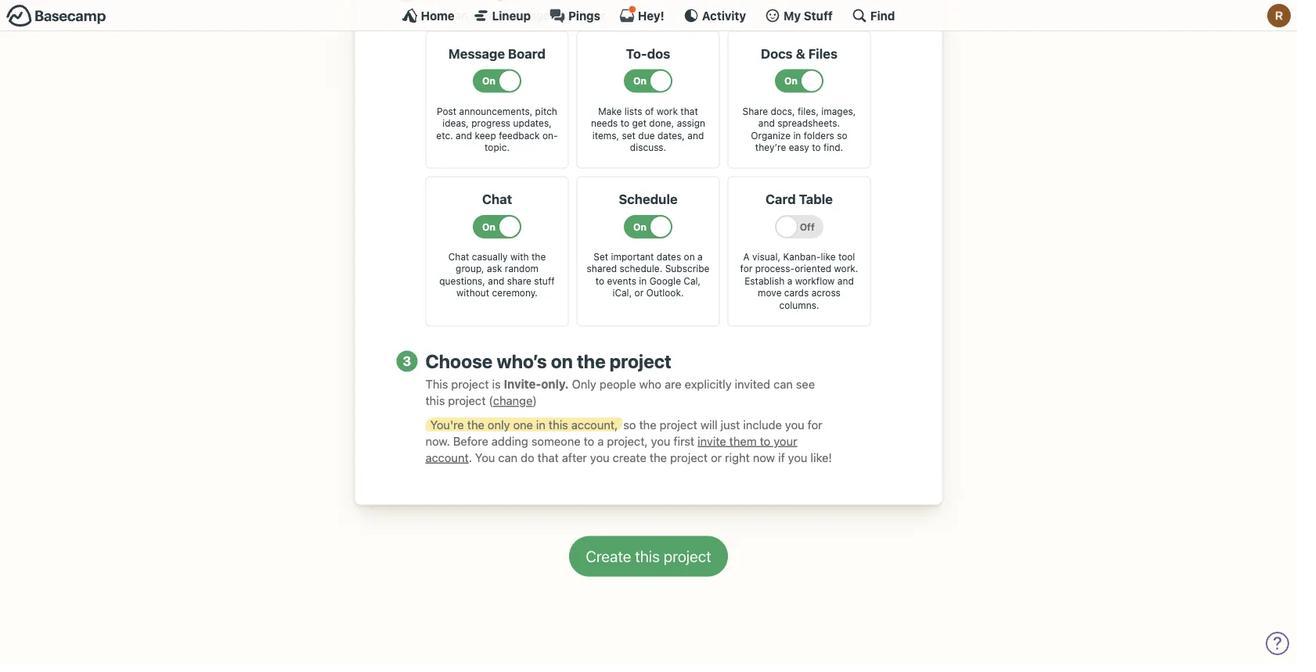 Task type: describe. For each thing, give the bounding box(es) containing it.
project down choose
[[451, 378, 489, 392]]

1 vertical spatial this
[[549, 419, 568, 432]]

only
[[572, 378, 597, 392]]

)
[[533, 395, 537, 409]]

feedback
[[499, 130, 540, 141]]

if
[[778, 451, 785, 465]]

only
[[488, 419, 510, 432]]

or inside set important dates on a shared schedule. subscribe to events in google cal, ical, or outlook.
[[635, 288, 644, 299]]

a visual, kanban-like tool for process-oriented work. establish a workflow and move cards across columns.
[[740, 252, 858, 311]]

activity link
[[683, 8, 746, 23]]

my stuff
[[784, 9, 833, 22]]

work.
[[834, 264, 858, 275]]

find.
[[824, 143, 843, 153]]

lineup
[[492, 9, 531, 22]]

0 horizontal spatial in
[[536, 419, 546, 432]]

etc.
[[436, 130, 453, 141]]

on-
[[543, 130, 558, 141]]

for inside the a visual, kanban-like tool for process-oriented work. establish a workflow and move cards across columns.
[[740, 264, 753, 275]]

on inside set important dates on a shared schedule. subscribe to events in google cal, ical, or outlook.
[[684, 252, 695, 263]]

now.
[[426, 435, 450, 449]]

do
[[521, 451, 535, 465]]

to-dos
[[626, 46, 670, 61]]

and inside "share docs, files, images, and spreadsheets. organize in folders so they're easy to find."
[[759, 118, 775, 129]]

can inside only people who are explicitly invited can see this project (
[[774, 378, 793, 392]]

and inside the post announcements, pitch ideas, progress updates, etc. and keep feedback on- topic.
[[456, 130, 472, 141]]

to inside "share docs, files, images, and spreadsheets. organize in folders so they're easy to find."
[[812, 143, 821, 153]]

to inside make lists of work that needs to get done, assign items, set due dates, and discuss.
[[621, 118, 630, 129]]

dos
[[647, 46, 670, 61]]

first
[[674, 435, 695, 449]]

project,
[[607, 435, 648, 449]]

cal,
[[684, 276, 701, 287]]

move
[[758, 288, 782, 299]]

message board
[[449, 46, 546, 61]]

include
[[743, 419, 782, 432]]

files,
[[798, 106, 819, 117]]

only.
[[541, 378, 569, 392]]

dates
[[657, 252, 681, 263]]

the inside so the project will just include you for now. before adding someone to a project, you first
[[639, 419, 657, 432]]

schedule
[[619, 192, 678, 207]]

events
[[607, 276, 637, 287]]

make lists of work that needs to get done, assign items, set due dates, and discuss.
[[591, 106, 705, 153]]

home
[[421, 9, 455, 22]]

account,
[[571, 419, 618, 432]]

find button
[[852, 8, 895, 23]]

my
[[784, 9, 801, 22]]

share
[[507, 276, 532, 287]]

for inside so the project will just include you for now. before adding someone to a project, you first
[[808, 419, 823, 432]]

in inside "share docs, files, images, and spreadsheets. organize in folders so they're easy to find."
[[793, 130, 801, 141]]

random
[[505, 264, 539, 275]]

you can always change tools later.
[[426, 8, 609, 22]]

account
[[426, 451, 469, 465]]

now
[[753, 451, 775, 465]]

in inside set important dates on a shared schedule. subscribe to events in google cal, ical, or outlook.
[[639, 276, 647, 287]]

so inside so the project will just include you for now. before adding someone to a project, you first
[[623, 419, 636, 432]]

1 horizontal spatial or
[[711, 451, 722, 465]]

set important dates on a shared schedule. subscribe to events in google cal, ical, or outlook.
[[587, 252, 710, 299]]

the inside chat casually with the group, ask random questions, and share stuff without ceremony.
[[532, 252, 546, 263]]

just
[[721, 419, 740, 432]]

docs,
[[771, 106, 795, 117]]

find
[[871, 9, 895, 22]]

so inside "share docs, files, images, and spreadsheets. organize in folders so they're easy to find."
[[837, 130, 848, 141]]

someone
[[531, 435, 581, 449]]

you right after in the bottom left of the page
[[590, 451, 610, 465]]

lists
[[625, 106, 642, 117]]

chat for chat
[[482, 192, 512, 207]]

files
[[809, 46, 838, 61]]

updates,
[[513, 118, 552, 129]]

who's
[[497, 351, 547, 373]]

set
[[622, 130, 636, 141]]

invited
[[735, 378, 771, 392]]

and inside the a visual, kanban-like tool for process-oriented work. establish a workflow and move cards across columns.
[[838, 276, 854, 287]]

(
[[489, 395, 493, 409]]

shared
[[587, 264, 617, 275]]

you up 'your'
[[785, 419, 805, 432]]

project inside so the project will just include you for now. before adding someone to a project, you first
[[660, 419, 697, 432]]

progress
[[472, 118, 511, 129]]

needs
[[591, 118, 618, 129]]

chat for chat casually with the group, ask random questions, and share stuff without ceremony.
[[448, 252, 469, 263]]

ical,
[[613, 288, 632, 299]]

make
[[598, 106, 622, 117]]

explicitly
[[685, 378, 732, 392]]

the up before
[[467, 419, 485, 432]]

assign
[[677, 118, 705, 129]]

switch accounts image
[[6, 4, 106, 28]]

easy
[[789, 143, 809, 153]]

main element
[[0, 0, 1297, 31]]

organize
[[751, 130, 791, 141]]

create
[[613, 451, 647, 465]]

the up only on the bottom left of page
[[577, 351, 606, 373]]

stuff
[[534, 276, 555, 287]]

schedule.
[[620, 264, 663, 275]]

questions,
[[439, 276, 485, 287]]

establish
[[745, 276, 785, 287]]

post announcements, pitch ideas, progress updates, etc. and keep feedback on- topic.
[[436, 106, 558, 153]]

always
[[471, 8, 507, 22]]

0 vertical spatial change
[[510, 8, 550, 22]]

docs & files
[[761, 46, 838, 61]]

project inside only people who are explicitly invited can see this project (
[[448, 395, 486, 409]]

set
[[594, 252, 609, 263]]

invite
[[698, 435, 726, 449]]

subscribe
[[665, 264, 710, 275]]

home link
[[402, 8, 455, 23]]

outlook.
[[646, 288, 684, 299]]

are
[[665, 378, 682, 392]]

invite-
[[504, 378, 541, 392]]

.
[[469, 451, 472, 465]]

change link
[[493, 395, 533, 409]]

that for work
[[681, 106, 698, 117]]

. you can do that after you create the project or right now if you like!
[[469, 451, 832, 465]]

images,
[[822, 106, 856, 117]]

card
[[766, 192, 796, 207]]

&
[[796, 46, 805, 61]]

0 vertical spatial you
[[426, 8, 446, 22]]

activity
[[702, 9, 746, 22]]



Task type: locate. For each thing, give the bounding box(es) containing it.
chat down the topic.
[[482, 192, 512, 207]]

the up project, at the bottom left
[[639, 419, 657, 432]]

invite them to your account link
[[426, 435, 798, 465]]

for down a at right top
[[740, 264, 753, 275]]

and down ideas,
[[456, 130, 472, 141]]

they're
[[755, 143, 786, 153]]

0 vertical spatial that
[[681, 106, 698, 117]]

on up the only.
[[551, 351, 573, 373]]

1 horizontal spatial this
[[549, 419, 568, 432]]

you
[[785, 419, 805, 432], [651, 435, 671, 449], [590, 451, 610, 465], [788, 451, 808, 465]]

change left the tools
[[510, 8, 550, 22]]

a inside set important dates on a shared schedule. subscribe to events in google cal, ical, or outlook.
[[698, 252, 703, 263]]

for
[[740, 264, 753, 275], [808, 419, 823, 432]]

change down invite-
[[493, 395, 533, 409]]

like
[[821, 252, 836, 263]]

later.
[[582, 8, 609, 22]]

1 vertical spatial for
[[808, 419, 823, 432]]

one
[[513, 419, 533, 432]]

ruby image
[[1268, 4, 1291, 27]]

0 horizontal spatial for
[[740, 264, 753, 275]]

the right create on the bottom left
[[650, 451, 667, 465]]

and inside make lists of work that needs to get done, assign items, set due dates, and discuss.
[[688, 130, 704, 141]]

0 vertical spatial so
[[837, 130, 848, 141]]

to inside set important dates on a shared schedule. subscribe to events in google cal, ical, or outlook.
[[596, 276, 605, 287]]

items,
[[592, 130, 619, 141]]

this inside only people who are explicitly invited can see this project (
[[426, 395, 445, 409]]

can left see on the right of page
[[774, 378, 793, 392]]

right
[[725, 451, 750, 465]]

0 horizontal spatial that
[[538, 451, 559, 465]]

your
[[774, 435, 798, 449]]

columns.
[[779, 301, 819, 311]]

0 vertical spatial on
[[684, 252, 695, 263]]

lineup link
[[473, 8, 531, 23]]

the
[[532, 252, 546, 263], [577, 351, 606, 373], [467, 419, 485, 432], [639, 419, 657, 432], [650, 451, 667, 465]]

1 horizontal spatial chat
[[482, 192, 512, 207]]

that inside make lists of work that needs to get done, assign items, set due dates, and discuss.
[[681, 106, 698, 117]]

None submit
[[569, 537, 728, 578]]

a inside the a visual, kanban-like tool for process-oriented work. establish a workflow and move cards across columns.
[[787, 276, 793, 287]]

chat inside chat casually with the group, ask random questions, and share stuff without ceremony.
[[448, 252, 469, 263]]

post
[[437, 106, 457, 117]]

people
[[600, 378, 636, 392]]

1 vertical spatial in
[[639, 276, 647, 287]]

2 horizontal spatial can
[[774, 378, 793, 392]]

who
[[639, 378, 662, 392]]

keep
[[475, 130, 496, 141]]

oriented
[[795, 264, 832, 275]]

table
[[799, 192, 833, 207]]

project down the first
[[670, 451, 708, 465]]

this down this on the left bottom of the page
[[426, 395, 445, 409]]

you right .
[[475, 451, 495, 465]]

a up subscribe
[[698, 252, 703, 263]]

work
[[657, 106, 678, 117]]

that down someone
[[538, 451, 559, 465]]

tools
[[553, 8, 579, 22]]

ideas,
[[443, 118, 469, 129]]

ask
[[487, 264, 502, 275]]

the right with
[[532, 252, 546, 263]]

that up assign
[[681, 106, 698, 117]]

or down invite
[[711, 451, 722, 465]]

2 horizontal spatial in
[[793, 130, 801, 141]]

to inside so the project will just include you for now. before adding someone to a project, you first
[[584, 435, 595, 449]]

only people who are explicitly invited can see this project (
[[426, 378, 815, 409]]

them
[[729, 435, 757, 449]]

adding
[[492, 435, 528, 449]]

project up the first
[[660, 419, 697, 432]]

and up organize
[[759, 118, 775, 129]]

announcements,
[[459, 106, 533, 117]]

1 horizontal spatial so
[[837, 130, 848, 141]]

cards
[[784, 288, 809, 299]]

chat up group, at top
[[448, 252, 469, 263]]

and down ask in the top of the page
[[488, 276, 504, 287]]

1 vertical spatial a
[[787, 276, 793, 287]]

to inside invite them to your account
[[760, 435, 771, 449]]

0 horizontal spatial you
[[426, 8, 446, 22]]

1 vertical spatial can
[[774, 378, 793, 392]]

1 vertical spatial change
[[493, 395, 533, 409]]

0 vertical spatial or
[[635, 288, 644, 299]]

and inside chat casually with the group, ask random questions, and share stuff without ceremony.
[[488, 276, 504, 287]]

hey! button
[[619, 5, 665, 23]]

card table
[[766, 192, 833, 207]]

1 vertical spatial you
[[475, 451, 495, 465]]

0 horizontal spatial a
[[598, 435, 604, 449]]

workflow
[[795, 276, 835, 287]]

you up . you can do that after you create the project or right now if you like! at bottom
[[651, 435, 671, 449]]

google
[[650, 276, 681, 287]]

2 horizontal spatial a
[[787, 276, 793, 287]]

project
[[610, 351, 672, 373], [451, 378, 489, 392], [448, 395, 486, 409], [660, 419, 697, 432], [670, 451, 708, 465]]

1 horizontal spatial for
[[808, 419, 823, 432]]

you left always
[[426, 8, 446, 22]]

in up easy at the right
[[793, 130, 801, 141]]

0 vertical spatial can
[[449, 8, 468, 22]]

pings
[[569, 9, 600, 22]]

group,
[[456, 264, 484, 275]]

0 vertical spatial for
[[740, 264, 753, 275]]

1 horizontal spatial in
[[639, 276, 647, 287]]

can
[[449, 8, 468, 22], [774, 378, 793, 392], [498, 451, 518, 465]]

a up cards
[[787, 276, 793, 287]]

1 vertical spatial so
[[623, 419, 636, 432]]

spreadsheets.
[[778, 118, 840, 129]]

for up like!
[[808, 419, 823, 432]]

share
[[743, 106, 768, 117]]

to down account,
[[584, 435, 595, 449]]

and down assign
[[688, 130, 704, 141]]

or right ical,
[[635, 288, 644, 299]]

this
[[426, 395, 445, 409], [549, 419, 568, 432]]

a
[[744, 252, 750, 263]]

so up project, at the bottom left
[[623, 419, 636, 432]]

2 vertical spatial can
[[498, 451, 518, 465]]

to up the set
[[621, 118, 630, 129]]

get
[[632, 118, 647, 129]]

visual,
[[752, 252, 781, 263]]

you're
[[430, 419, 464, 432]]

a
[[698, 252, 703, 263], [787, 276, 793, 287], [598, 435, 604, 449]]

stuff
[[804, 9, 833, 22]]

1 vertical spatial on
[[551, 351, 573, 373]]

1 horizontal spatial can
[[498, 451, 518, 465]]

1 vertical spatial chat
[[448, 252, 469, 263]]

folders
[[804, 130, 835, 141]]

that for do
[[538, 451, 559, 465]]

kanban-
[[783, 252, 821, 263]]

1 horizontal spatial that
[[681, 106, 698, 117]]

discuss.
[[630, 143, 666, 153]]

2 vertical spatial in
[[536, 419, 546, 432]]

due
[[638, 130, 655, 141]]

ceremony.
[[492, 288, 538, 299]]

to down shared
[[596, 276, 605, 287]]

can left always
[[449, 8, 468, 22]]

in
[[793, 130, 801, 141], [639, 276, 647, 287], [536, 419, 546, 432]]

in down schedule.
[[639, 276, 647, 287]]

0 vertical spatial in
[[793, 130, 801, 141]]

and down work.
[[838, 276, 854, 287]]

project left (
[[448, 395, 486, 409]]

1 vertical spatial or
[[711, 451, 722, 465]]

to up now
[[760, 435, 771, 449]]

message
[[449, 46, 505, 61]]

0 vertical spatial chat
[[482, 192, 512, 207]]

can down adding
[[498, 451, 518, 465]]

0 horizontal spatial this
[[426, 395, 445, 409]]

hey!
[[638, 9, 665, 22]]

so up find.
[[837, 130, 848, 141]]

process-
[[755, 264, 795, 275]]

this up someone
[[549, 419, 568, 432]]

1 horizontal spatial you
[[475, 451, 495, 465]]

choose who's on the project
[[426, 351, 672, 373]]

0 horizontal spatial or
[[635, 288, 644, 299]]

to down folders
[[812, 143, 821, 153]]

1 horizontal spatial a
[[698, 252, 703, 263]]

before
[[453, 435, 489, 449]]

project up "who"
[[610, 351, 672, 373]]

after
[[562, 451, 587, 465]]

0 horizontal spatial so
[[623, 419, 636, 432]]

0 horizontal spatial can
[[449, 8, 468, 22]]

a down account,
[[598, 435, 604, 449]]

0 horizontal spatial chat
[[448, 252, 469, 263]]

in right one
[[536, 419, 546, 432]]

on up subscribe
[[684, 252, 695, 263]]

0 vertical spatial this
[[426, 395, 445, 409]]

1 vertical spatial that
[[538, 451, 559, 465]]

you right the if
[[788, 451, 808, 465]]

1 horizontal spatial on
[[684, 252, 695, 263]]

my stuff button
[[765, 8, 833, 23]]

0 vertical spatial a
[[698, 252, 703, 263]]

docs
[[761, 46, 793, 61]]

so the project will just include you for now. before adding someone to a project, you first
[[426, 419, 823, 449]]

dates,
[[658, 130, 685, 141]]

is
[[492, 378, 501, 392]]

a inside so the project will just include you for now. before adding someone to a project, you first
[[598, 435, 604, 449]]

topic.
[[485, 143, 510, 153]]

0 horizontal spatial on
[[551, 351, 573, 373]]

2 vertical spatial a
[[598, 435, 604, 449]]



Task type: vqa. For each thing, say whether or not it's contained in the screenshot.
columns.
yes



